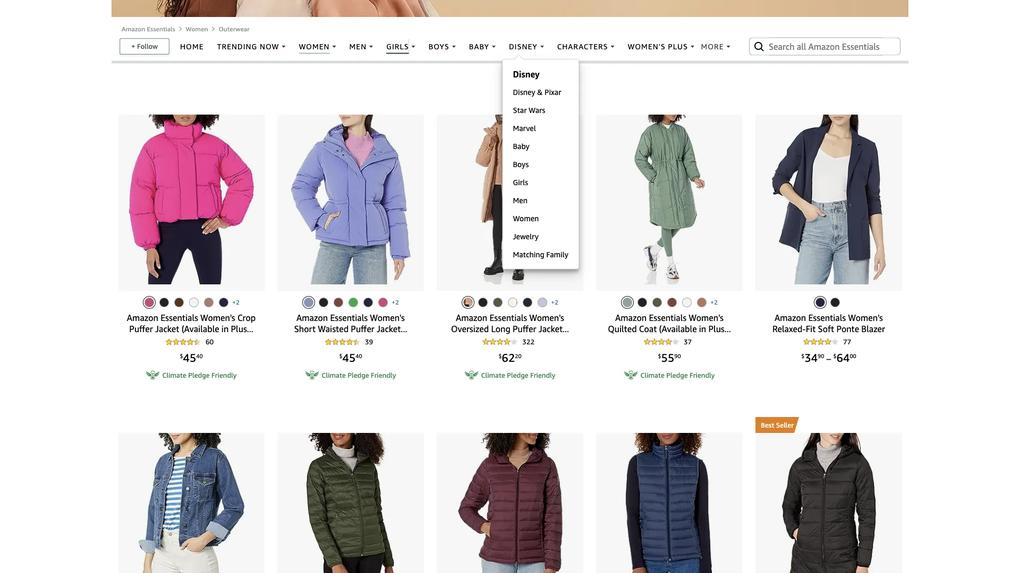 Task type: locate. For each thing, give the bounding box(es) containing it.
+2 link right green icon
[[392, 298, 399, 308]]

outerwear
[[219, 25, 250, 33]]

$ 55 90
[[658, 351, 681, 365]]

1 pledge from the left
[[188, 372, 210, 380]]

1 $ 45 40 from the left
[[180, 351, 203, 365]]

navy image for 62
[[523, 298, 532, 308]]

4 climate from the left
[[641, 372, 665, 380]]

black image left dark olive image
[[478, 298, 488, 308]]

0 horizontal spatial neon pink image
[[145, 298, 154, 308]]

1 horizontal spatial 90
[[818, 353, 824, 360]]

black image
[[319, 298, 328, 308], [478, 298, 488, 308]]

1 black image from the left
[[159, 298, 169, 308]]

77
[[843, 338, 851, 346]]

$ for 37
[[658, 353, 661, 360]]

1 friendly from the left
[[212, 372, 237, 380]]

4 climate pledge friendly from the left
[[641, 372, 715, 380]]

4 friendly from the left
[[690, 372, 715, 380]]

+2 link
[[232, 298, 240, 308], [392, 298, 399, 308], [551, 298, 559, 308], [711, 298, 718, 308]]

light brown image
[[204, 298, 214, 308], [463, 298, 473, 308]]

2 pledge from the left
[[348, 372, 369, 380]]

best seller link
[[756, 418, 902, 434]]

1 black image from the left
[[319, 298, 328, 308]]

1 horizontal spatial navy image
[[523, 298, 532, 308]]

pledge
[[188, 372, 210, 380], [348, 372, 369, 380], [507, 372, 529, 380], [667, 372, 688, 380]]

friendly down 60
[[212, 372, 237, 380]]

deep brown image
[[334, 298, 343, 308]]

climate pledge friendly for 60
[[162, 372, 237, 380]]

1 navy image from the left
[[363, 298, 373, 308]]

1 horizontal spatial neon pink image
[[378, 298, 388, 308]]

black image
[[159, 298, 169, 308], [638, 298, 647, 308], [831, 298, 840, 308]]

3 $ from the left
[[499, 353, 502, 360]]

climate for 39
[[322, 372, 346, 380]]

climate for 60
[[162, 372, 186, 380]]

1 90 from the left
[[675, 353, 681, 360]]

1 deep brown image from the left
[[174, 298, 184, 308]]

navy image
[[363, 298, 373, 308], [523, 298, 532, 308], [816, 298, 825, 308]]

0 horizontal spatial navy image
[[363, 298, 373, 308]]

+2 right light brown icon
[[711, 299, 718, 306]]

black image for 55
[[638, 298, 647, 308]]

+2 link right light brown icon
[[711, 298, 718, 308]]

1 eggshell white image from the left
[[189, 298, 199, 308]]

00
[[850, 353, 857, 360]]

2 90 from the left
[[818, 353, 824, 360]]

amazon essentials women's short waisted puffer jacket (available in plus size) image
[[291, 115, 411, 285]]

4 +2 link from the left
[[711, 298, 718, 308]]

climate pledge friendly down $ 55 90
[[641, 372, 715, 380]]

seller
[[776, 421, 794, 430]]

climate pledge friendly
[[162, 372, 237, 380], [322, 372, 396, 380], [481, 372, 556, 380], [641, 372, 715, 380]]

1 45 from the left
[[183, 351, 196, 365]]

$
[[180, 353, 183, 360], [339, 353, 343, 360], [499, 353, 502, 360], [658, 353, 661, 360], [802, 353, 805, 360], [834, 353, 837, 360]]

0 horizontal spatial eggshell white image
[[189, 298, 199, 308]]

0 horizontal spatial black image
[[159, 298, 169, 308]]

+2 for 37
[[711, 299, 718, 306]]

purple image
[[538, 298, 547, 308]]

1 light brown image from the left
[[204, 298, 214, 308]]

pledge down 39
[[348, 372, 369, 380]]

light brown image left navy image
[[204, 298, 214, 308]]

1 +2 from the left
[[232, 299, 240, 306]]

1 climate from the left
[[162, 372, 186, 380]]

friendly down the 37
[[690, 372, 715, 380]]

1 +2 link from the left
[[232, 298, 240, 308]]

purple blue image
[[304, 298, 314, 308]]

4 +2 from the left
[[711, 299, 718, 306]]

eggshell white image left navy image
[[189, 298, 199, 308]]

40 for 60
[[196, 353, 203, 360]]

2 $ from the left
[[339, 353, 343, 360]]

0 horizontal spatial deep brown image
[[174, 298, 184, 308]]

2 $ 45 40 from the left
[[339, 351, 362, 365]]

friendly down 39
[[371, 372, 396, 380]]

climate pledge friendly down 60
[[162, 372, 237, 380]]

90 for 34
[[818, 353, 824, 360]]

sage green image
[[623, 298, 632, 308]]

amazon essentials
[[122, 25, 175, 33]]

pledge for 37
[[667, 372, 688, 380]]

0 horizontal spatial 45
[[183, 351, 196, 365]]

2 eggshell white image from the left
[[682, 298, 692, 308]]

1 horizontal spatial deep brown image
[[667, 298, 677, 308]]

1 40 from the left
[[196, 353, 203, 360]]

4 pledge from the left
[[667, 372, 688, 380]]

20
[[515, 353, 522, 360]]

$ inside $ 55 90
[[658, 353, 661, 360]]

women link
[[186, 25, 208, 33]]

1 horizontal spatial black image
[[478, 298, 488, 308]]

+2 link right navy image
[[232, 298, 240, 308]]

light brown image left dark olive image
[[463, 298, 473, 308]]

eggshell white image left light brown icon
[[682, 298, 692, 308]]

2 climate from the left
[[322, 372, 346, 380]]

climate for 322
[[481, 372, 505, 380]]

3 climate pledge friendly from the left
[[481, 372, 556, 380]]

black image left deep brown image
[[319, 298, 328, 308]]

2 horizontal spatial navy image
[[816, 298, 825, 308]]

deep brown image left navy image
[[174, 298, 184, 308]]

+2 right navy image
[[232, 299, 240, 306]]

pledge down $ 62 20
[[507, 372, 529, 380]]

3 +2 from the left
[[551, 299, 559, 306]]

$ 45 40 for 39
[[339, 351, 362, 365]]

40
[[196, 353, 203, 360], [356, 353, 362, 360]]

2 navy image from the left
[[523, 298, 532, 308]]

1 $ from the left
[[180, 353, 183, 360]]

0 horizontal spatial 90
[[675, 353, 681, 360]]

$ inside $ 62 20
[[499, 353, 502, 360]]

pledge down $ 55 90
[[667, 372, 688, 380]]

+2 link for 39
[[392, 298, 399, 308]]

90 inside $ 34 90 – $ 64 00
[[818, 353, 824, 360]]

climate pledge friendly for 37
[[641, 372, 715, 380]]

climate pledge friendly down 39
[[322, 372, 396, 380]]

eggshell white image
[[189, 298, 199, 308], [682, 298, 692, 308]]

0 horizontal spatial 40
[[196, 353, 203, 360]]

friendly down 322
[[530, 372, 556, 380]]

5 $ from the left
[[802, 353, 805, 360]]

+2
[[232, 299, 240, 306], [392, 299, 399, 306], [551, 299, 559, 306], [711, 299, 718, 306]]

0 horizontal spatial black image
[[319, 298, 328, 308]]

0 horizontal spatial $ 45 40
[[180, 351, 203, 365]]

2 black image from the left
[[478, 298, 488, 308]]

2 climate pledge friendly from the left
[[322, 372, 396, 380]]

best
[[761, 421, 775, 430]]

+2 for 60
[[232, 299, 240, 306]]

dark olive image
[[653, 298, 662, 308]]

green image
[[349, 298, 358, 308]]

+2 right green icon
[[392, 299, 399, 306]]

1 horizontal spatial 40
[[356, 353, 362, 360]]

2 +2 link from the left
[[392, 298, 399, 308]]

1 horizontal spatial 45
[[343, 351, 356, 365]]

2 40 from the left
[[356, 353, 362, 360]]

amazon essentials women's lightweight water-resistant packable puffer vest image
[[626, 434, 714, 574]]

friendly for 39
[[371, 372, 396, 380]]

3 climate from the left
[[481, 372, 505, 380]]

90 inside $ 55 90
[[675, 353, 681, 360]]

1 horizontal spatial $ 45 40
[[339, 351, 362, 365]]

deep brown image right dark olive icon
[[667, 298, 677, 308]]

neon pink image
[[145, 298, 154, 308], [378, 298, 388, 308]]

$ 45 40 for 60
[[180, 351, 203, 365]]

90
[[675, 353, 681, 360], [818, 353, 824, 360]]

1 horizontal spatial eggshell white image
[[682, 298, 692, 308]]

2 +2 from the left
[[392, 299, 399, 306]]

1 horizontal spatial black image
[[638, 298, 647, 308]]

pledge down 60
[[188, 372, 210, 380]]

1 horizontal spatial light brown image
[[463, 298, 473, 308]]

1 climate pledge friendly from the left
[[162, 372, 237, 380]]

2 friendly from the left
[[371, 372, 396, 380]]

+2 right purple icon
[[551, 299, 559, 306]]

+2 link right purple icon
[[551, 298, 559, 308]]

deep brown image
[[174, 298, 184, 308], [667, 298, 677, 308]]

3 pledge from the left
[[507, 372, 529, 380]]

climate
[[162, 372, 186, 380], [322, 372, 346, 380], [481, 372, 505, 380], [641, 372, 665, 380]]

2 black image from the left
[[638, 298, 647, 308]]

eggshell white image
[[508, 298, 518, 308]]

34
[[805, 351, 818, 365]]

45
[[183, 351, 196, 365], [343, 351, 356, 365]]

+2 for 39
[[392, 299, 399, 306]]

4 $ from the left
[[658, 353, 661, 360]]

3 black image from the left
[[831, 298, 840, 308]]

3 friendly from the left
[[530, 372, 556, 380]]

friendly
[[212, 372, 237, 380], [371, 372, 396, 380], [530, 372, 556, 380], [690, 372, 715, 380]]

$ 45 40
[[180, 351, 203, 365], [339, 351, 362, 365]]

climate pledge friendly for 322
[[481, 372, 556, 380]]

+ follow button
[[120, 39, 169, 54]]

3 +2 link from the left
[[551, 298, 559, 308]]

40 for 39
[[356, 353, 362, 360]]

essentials
[[147, 25, 175, 33]]

2 horizontal spatial black image
[[831, 298, 840, 308]]

2 45 from the left
[[343, 351, 356, 365]]

+2 link for 37
[[711, 298, 718, 308]]

pledge for 39
[[348, 372, 369, 380]]

0 horizontal spatial light brown image
[[204, 298, 214, 308]]

climate for 37
[[641, 372, 665, 380]]

climate pledge friendly down 20
[[481, 372, 556, 380]]

amazon essentials women's oversized long puffer jacket (available in plus size) image
[[475, 115, 545, 285]]

amazon essentials link
[[122, 25, 175, 33]]



Task type: vqa. For each thing, say whether or not it's contained in the screenshot.


Task type: describe. For each thing, give the bounding box(es) containing it.
follow
[[137, 42, 158, 50]]

45 for 39
[[343, 351, 356, 365]]

amazon essentials women's lightweight long-sleeve full-zip water-resistant packable hooded puffer jacket image
[[458, 434, 562, 574]]

climate pledge friendly for 39
[[322, 372, 396, 380]]

55
[[661, 351, 675, 365]]

$ for 322
[[499, 353, 502, 360]]

amazon essentials women's jean jacket (available in plus size) image
[[138, 434, 244, 574]]

1 neon pink image from the left
[[145, 298, 154, 308]]

37
[[684, 338, 692, 346]]

39
[[365, 338, 373, 346]]

Search all Amazon Essentials search field
[[769, 37, 883, 56]]

3 navy image from the left
[[816, 298, 825, 308]]

$ 34 90 – $ 64 00
[[802, 351, 857, 365]]

$ for 39
[[339, 353, 343, 360]]

amazon
[[122, 25, 145, 33]]

light brown image
[[697, 298, 707, 308]]

amazon essentials women's relaxed-fit soft ponte blazer image
[[772, 115, 886, 285]]

women
[[186, 25, 208, 33]]

friendly for 60
[[212, 372, 237, 380]]

45 for 60
[[183, 351, 196, 365]]

friendly for 322
[[530, 372, 556, 380]]

pledge for 322
[[507, 372, 529, 380]]

amazon essentials women's lightweight long-sleeve water-resistant puffer jacket (available in plus size) image
[[306, 434, 395, 574]]

+2 link for 60
[[232, 298, 240, 308]]

navy image
[[219, 298, 228, 308]]

best seller
[[761, 421, 794, 430]]

$ 62 20
[[499, 351, 522, 365]]

amazon essentials women's crop puffer jacket (available in plus size) image
[[129, 115, 254, 285]]

outerwear link
[[219, 25, 250, 33]]

2 neon pink image from the left
[[378, 298, 388, 308]]

+
[[131, 42, 135, 50]]

+ follow
[[131, 42, 158, 50]]

$ for 60
[[180, 353, 183, 360]]

navy image for 45
[[363, 298, 373, 308]]

amazon essentials women's lightweight water-resistant hooded puffer coat (available in plus size) image
[[782, 434, 876, 574]]

64
[[837, 351, 850, 365]]

pledge for 60
[[188, 372, 210, 380]]

black image for 45
[[159, 298, 169, 308]]

6 $ from the left
[[834, 353, 837, 360]]

2 light brown image from the left
[[463, 298, 473, 308]]

+2 link for 322
[[551, 298, 559, 308]]

black image for 62
[[478, 298, 488, 308]]

322
[[522, 338, 535, 346]]

search image
[[753, 40, 766, 53]]

dark olive image
[[493, 298, 503, 308]]

60
[[206, 338, 214, 346]]

2 deep brown image from the left
[[667, 298, 677, 308]]

+2 for 322
[[551, 299, 559, 306]]

–
[[827, 353, 831, 364]]

black image for 45
[[319, 298, 328, 308]]

friendly for 37
[[690, 372, 715, 380]]

90 for 55
[[675, 353, 681, 360]]

62
[[502, 351, 515, 365]]

amazon essentials women's quilted coat (available in plus size) image
[[634, 115, 705, 285]]



